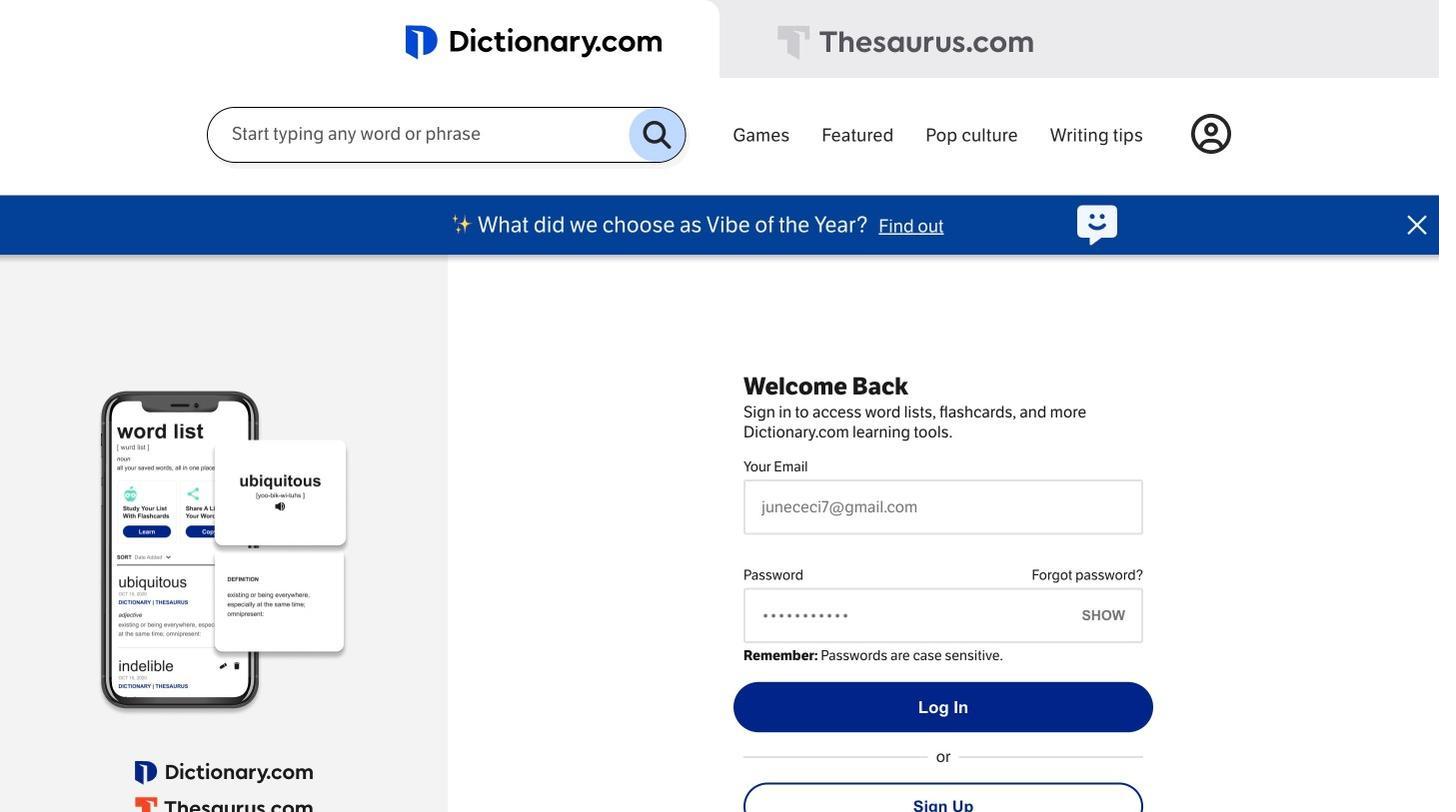 Task type: describe. For each thing, give the bounding box(es) containing it.
Password password field
[[746, 590, 1066, 642]]

wordlist image image
[[97, 384, 351, 717]]



Task type: locate. For each thing, give the bounding box(es) containing it.
Start typing any word or phrase text field
[[208, 123, 629, 146]]

pages menu element
[[717, 102, 1232, 195]]

yourname@email.com email field
[[746, 482, 1142, 533]]

switch site tab list
[[0, 0, 1440, 81]]



Task type: vqa. For each thing, say whether or not it's contained in the screenshot.
the 'Wordlist Image'
yes



